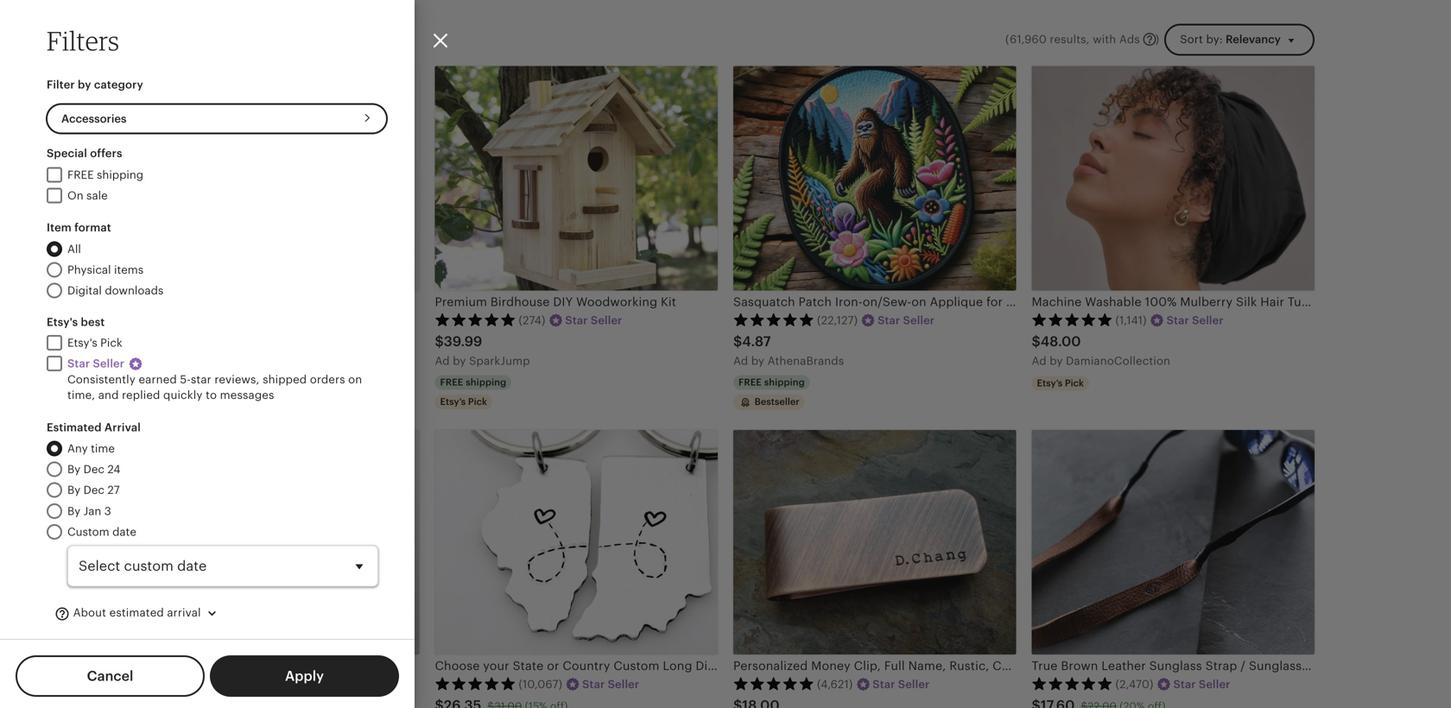 Task type: describe. For each thing, give the bounding box(es) containing it.
silk
[[1237, 295, 1258, 309]]

etsy's for etsy's best
[[47, 316, 78, 329]]

seller for (4,621)
[[899, 678, 930, 691]]

star for (274)
[[566, 314, 588, 327]]

b for 39.99
[[453, 355, 460, 368]]

strawberry retractable badge reel, rn id holder, glitter nurse key card, spring time, summer fun, medical gift, fruit accessories, dietician image
[[137, 66, 420, 291]]

sasquatch patch iron-on/sew-on applique for clothing jacket vest jeans backpack, nature outdoor cryptid badge, bigfoot myth, creature legend image
[[734, 66, 1017, 291]]

quickly
[[163, 389, 203, 402]]

infinity scarf, crochet cowl -- le fleur scarf
[[137, 659, 412, 673]]

with ads
[[1093, 33, 1141, 46]]

sleeping
[[1355, 295, 1407, 309]]

$ inside $ 48.00 a d b y damianocollection
[[1032, 334, 1041, 350]]

b for 4.87
[[752, 355, 759, 368]]

infinity scarf, crochet cowl -- le fleur scarf image
[[137, 430, 420, 655]]

apply button
[[210, 656, 399, 697]]

(2,470)
[[1116, 678, 1154, 691]]

star seller for (4,621)
[[873, 678, 930, 691]]

seller for (10,067)
[[608, 678, 640, 691]]

pick for etsy's pick
[[100, 337, 123, 350]]

a for 48.00
[[1032, 355, 1040, 368]]

seller for (22,127)
[[904, 314, 935, 327]]

1 horizontal spatial custom
[[614, 659, 660, 673]]

all
[[67, 243, 81, 256]]

1 d from the left
[[144, 355, 151, 368]]

mulberry
[[1181, 295, 1233, 309]]

(22,127)
[[818, 314, 858, 327]]

custom inside select an estimated delivery date option group
[[67, 526, 109, 539]]

5 out of 5 stars image for (22,127)
[[734, 313, 815, 327]]

seller inside search filters dialog
[[93, 358, 125, 370]]

etsy's best
[[47, 316, 105, 329]]

damianocollection
[[1067, 355, 1171, 368]]

y inside $ 48.00 a d b y damianocollection
[[1057, 355, 1063, 368]]

search filters dialog
[[0, 0, 1452, 709]]

on
[[348, 373, 362, 386]]

star for (10,067)
[[583, 678, 605, 691]]

infinity scarf, crochet cowl -- le fleur scarf link
[[137, 430, 420, 709]]

arrival
[[104, 421, 141, 434]]

premium
[[435, 295, 487, 309]]

digital
[[67, 284, 102, 297]]

a d link
[[137, 66, 420, 374]]

24
[[107, 463, 121, 476]]

kit
[[661, 295, 677, 309]]

d for 4.87
[[741, 355, 749, 368]]

estimated
[[109, 607, 164, 620]]

$ 48.00 a d b y damianocollection
[[1032, 334, 1171, 368]]

item
[[47, 221, 72, 234]]

a inside a d link
[[137, 355, 144, 368]]

downloads
[[105, 284, 164, 297]]

your
[[483, 659, 510, 673]]

a for 39.99
[[435, 355, 443, 368]]

(1,141)
[[1116, 314, 1147, 327]]

$ for 39.99
[[435, 334, 444, 350]]

fleur
[[331, 659, 369, 673]]

time,
[[67, 389, 95, 402]]

y for 39.99
[[460, 355, 466, 368]]

1 dec from the top
[[84, 463, 105, 476]]

(4,621)
[[818, 678, 853, 691]]

set
[[807, 659, 827, 673]]

etsy's pick
[[1037, 378, 1085, 389]]

pick inside free shipping etsy's pick
[[468, 397, 487, 407]]

premium birdhouse diy woodworking kit image
[[435, 66, 718, 291]]

filter by category
[[47, 78, 143, 91]]

choose your state or country custom long distance keychain set
[[435, 659, 827, 673]]

results,
[[1050, 33, 1090, 46]]

100%
[[1146, 295, 1177, 309]]

choose
[[435, 659, 480, 673]]

seller for (274)
[[591, 314, 623, 327]]

seller for (2,470)
[[1199, 678, 1231, 691]]

country
[[563, 659, 611, 673]]

5 out of 5 stars image for (2,470)
[[1032, 677, 1114, 691]]

star for (4,621)
[[873, 678, 896, 691]]

and
[[98, 389, 119, 402]]

cowl
[[269, 659, 299, 673]]

(10,067)
[[519, 678, 563, 691]]

sale
[[86, 189, 108, 202]]

( 61,960 results,
[[1006, 33, 1090, 46]]

shipping for free shipping etsy's pick
[[466, 377, 507, 388]]

1 by from the top
[[67, 463, 81, 476]]

machine
[[1032, 295, 1082, 309]]

long
[[663, 659, 693, 673]]

shipping for free shipping
[[765, 377, 805, 388]]

machine washable 100% mulberry silk hair turban for sleeping
[[1032, 295, 1407, 309]]

cancel button
[[16, 656, 205, 697]]

true brown leather sunglass strap / sunglass retainer / eyewear retainers / full grain leather / monogrammed image
[[1032, 430, 1315, 655]]

cancel
[[87, 669, 133, 684]]

d for 48.00
[[1040, 355, 1047, 368]]

filter
[[47, 78, 75, 91]]

b inside $ 48.00 a d b y damianocollection
[[1050, 355, 1058, 368]]

5 out of 5 stars image inside the infinity scarf, crochet cowl -- le fleur scarf link
[[137, 677, 218, 691]]

a d
[[137, 355, 154, 368]]

diy
[[553, 295, 573, 309]]

5 out of 5 stars image for (4,621)
[[734, 677, 815, 691]]

woodworking
[[577, 295, 658, 309]]

3
[[104, 505, 111, 518]]

any time by dec 24 by dec 27 by jan 3
[[67, 442, 121, 518]]

date
[[112, 526, 136, 539]]

accessories button
[[46, 103, 388, 135]]

premium birdhouse diy woodworking kit
[[435, 295, 677, 309]]

for
[[1332, 295, 1351, 309]]

best
[[81, 316, 105, 329]]

keychain
[[751, 659, 804, 673]]

5 out of 5 stars image inside a d link
[[137, 313, 218, 327]]

etsy's inside free shipping etsy's pick
[[440, 397, 466, 407]]



Task type: vqa. For each thing, say whether or not it's contained in the screenshot.
fourth · from left
no



Task type: locate. For each thing, give the bounding box(es) containing it.
5 out of 5 stars image down the downloads
[[137, 313, 218, 327]]

pick down sparkjump
[[468, 397, 487, 407]]

star for (22,127)
[[878, 314, 901, 327]]

star right '(2,470)'
[[1174, 678, 1197, 691]]

0 vertical spatial etsy's
[[47, 316, 78, 329]]

1 horizontal spatial b
[[752, 355, 759, 368]]

star right (4,621)
[[873, 678, 896, 691]]

filters
[[47, 25, 120, 57]]

5 out of 5 stars image for (274)
[[435, 313, 516, 327]]

1 horizontal spatial $
[[734, 334, 743, 350]]

shipping up bestseller
[[765, 377, 805, 388]]

1 a from the left
[[137, 355, 144, 368]]

dec left 24
[[84, 463, 105, 476]]

$
[[435, 334, 444, 350], [734, 334, 743, 350], [1032, 334, 1041, 350]]

accessories
[[61, 113, 127, 125]]

special offers free shipping on sale
[[47, 147, 144, 202]]

a inside $ 48.00 a d b y damianocollection
[[1032, 355, 1040, 368]]

5 out of 5 stars image down choose
[[435, 677, 516, 691]]

or
[[547, 659, 560, 673]]

free shipping
[[739, 377, 805, 388]]

apply
[[285, 669, 324, 684]]

5 out of 5 stars image for (10,067)
[[435, 677, 516, 691]]

5 out of 5 stars image down premium
[[435, 313, 516, 327]]

star seller right (22,127)
[[878, 314, 935, 327]]

2 horizontal spatial shipping
[[765, 377, 805, 388]]

star seller down "mulberry"
[[1167, 314, 1224, 327]]

scarf,
[[181, 659, 215, 673]]

3 d from the left
[[741, 355, 749, 368]]

shipping down sparkjump
[[466, 377, 507, 388]]

b inside $ 39.99 a d b y sparkjump
[[453, 355, 460, 368]]

star
[[566, 314, 588, 327], [878, 314, 901, 327], [1167, 314, 1190, 327], [67, 358, 90, 370], [583, 678, 605, 691], [873, 678, 896, 691], [1174, 678, 1197, 691]]

2 y from the left
[[759, 355, 765, 368]]

star down the 100%
[[1167, 314, 1190, 327]]

star for (2,470)
[[1174, 678, 1197, 691]]

1 $ from the left
[[435, 334, 444, 350]]

etsy's left best
[[47, 316, 78, 329]]

physical
[[67, 264, 111, 277]]

by
[[67, 463, 81, 476], [67, 484, 81, 497], [67, 505, 81, 518]]

2 horizontal spatial $
[[1032, 334, 1041, 350]]

star inside search filters dialog
[[67, 358, 90, 370]]

3 $ from the left
[[1032, 334, 1041, 350]]

5 out of 5 stars image left '(2,470)'
[[1032, 677, 1114, 691]]

free inside special offers free shipping on sale
[[67, 168, 94, 181]]

star right (22,127)
[[878, 314, 901, 327]]

dec left the 27
[[84, 484, 105, 497]]

shipped
[[263, 373, 307, 386]]

shipping
[[97, 168, 144, 181], [466, 377, 507, 388], [765, 377, 805, 388]]

1 b from the left
[[453, 355, 460, 368]]

1 vertical spatial by
[[67, 484, 81, 497]]

sparkjump
[[469, 355, 530, 368]]

le
[[314, 659, 328, 673]]

3 by from the top
[[67, 505, 81, 518]]

1 vertical spatial custom
[[614, 659, 660, 673]]

orders
[[310, 373, 345, 386]]

4 a from the left
[[1032, 355, 1040, 368]]

$ down premium
[[435, 334, 444, 350]]

0 vertical spatial dec
[[84, 463, 105, 476]]

0 vertical spatial by
[[67, 463, 81, 476]]

y down 48.00
[[1057, 355, 1063, 368]]

etsy's down 48.00
[[1037, 378, 1063, 389]]

1 vertical spatial pick
[[1065, 378, 1085, 389]]

category
[[94, 78, 143, 91]]

seller down the choose your state or country custom long distance keychain set
[[608, 678, 640, 691]]

2 horizontal spatial pick
[[1065, 378, 1085, 389]]

1 horizontal spatial y
[[759, 355, 765, 368]]

item format all physical items digital downloads
[[47, 221, 164, 297]]

star seller down woodworking
[[566, 314, 623, 327]]

distance
[[696, 659, 747, 673]]

pick for etsy's pick
[[1065, 378, 1085, 389]]

shipping inside special offers free shipping on sale
[[97, 168, 144, 181]]

3 a from the left
[[734, 355, 742, 368]]

0 horizontal spatial $
[[435, 334, 444, 350]]

about
[[73, 607, 106, 620]]

seller for (1,141)
[[1193, 314, 1224, 327]]

free up bestseller
[[739, 377, 762, 388]]

star seller inside search filters dialog
[[67, 358, 125, 370]]

birdhouse
[[491, 295, 550, 309]]

state
[[513, 659, 544, 673]]

personalized money clip, full name, rustic, custom copper wallet clip, graduation gift for him, christmas present, birthday gift, antiqued image
[[734, 430, 1017, 655]]

seller down "mulberry"
[[1193, 314, 1224, 327]]

-
[[302, 659, 307, 673], [307, 659, 311, 673]]

seller down woodworking
[[591, 314, 623, 327]]

y inside $ 4.87 a d b y athenabrands
[[759, 355, 765, 368]]

star seller for (2,470)
[[1174, 678, 1231, 691]]

(274)
[[519, 314, 546, 327]]

4 d from the left
[[1040, 355, 1047, 368]]

b down the 39.99
[[453, 355, 460, 368]]

1 horizontal spatial free
[[440, 377, 464, 388]]

0 vertical spatial custom
[[67, 526, 109, 539]]

etsy's down etsy's best at top left
[[67, 337, 97, 350]]

$ 39.99 a d b y sparkjump
[[435, 334, 530, 368]]

star seller for (274)
[[566, 314, 623, 327]]

0 vertical spatial pick
[[100, 337, 123, 350]]

1 y from the left
[[460, 355, 466, 368]]

star for (1,141)
[[1167, 314, 1190, 327]]

shipping down the offers
[[97, 168, 144, 181]]

with
[[1093, 33, 1117, 46]]

0 horizontal spatial custom
[[67, 526, 109, 539]]

star seller up consistently
[[67, 358, 125, 370]]

y for 4.87
[[759, 355, 765, 368]]

hair
[[1261, 295, 1285, 309]]

scarf
[[372, 659, 412, 673]]

star seller down the choose your state or country custom long distance keychain set
[[583, 678, 640, 691]]

seller up consistently
[[93, 358, 125, 370]]

seller right (22,127)
[[904, 314, 935, 327]]

consistently
[[67, 373, 136, 386]]

b down 48.00
[[1050, 355, 1058, 368]]

39.99
[[444, 334, 483, 350]]

crochet
[[218, 659, 266, 673]]

$ 4.87 a d b y athenabrands
[[734, 334, 845, 368]]

$ down machine
[[1032, 334, 1041, 350]]

pick inside search filters dialog
[[100, 337, 123, 350]]

(
[[1006, 33, 1010, 46]]

free for free shipping
[[739, 377, 762, 388]]

star seller for (22,127)
[[878, 314, 935, 327]]

2 b from the left
[[752, 355, 759, 368]]

by
[[78, 78, 91, 91]]

b down 4.87
[[752, 355, 759, 368]]

1 horizontal spatial shipping
[[466, 377, 507, 388]]

5 out of 5 stars image for (1,141)
[[1032, 313, 1114, 327]]

27
[[107, 484, 120, 497]]

$ inside $ 39.99 a d b y sparkjump
[[435, 334, 444, 350]]

2 by from the top
[[67, 484, 81, 497]]

earned
[[139, 373, 177, 386]]

arrival
[[167, 607, 201, 620]]

free shipping etsy's pick
[[440, 377, 507, 407]]

2 horizontal spatial b
[[1050, 355, 1058, 368]]

2 horizontal spatial free
[[739, 377, 762, 388]]

3 y from the left
[[1057, 355, 1063, 368]]

time
[[91, 442, 115, 455]]

star seller for (1,141)
[[1167, 314, 1224, 327]]

format
[[74, 221, 111, 234]]

0 horizontal spatial y
[[460, 355, 466, 368]]

washable
[[1086, 295, 1142, 309]]

d
[[144, 355, 151, 368], [443, 355, 450, 368], [741, 355, 749, 368], [1040, 355, 1047, 368]]

star seller for (10,067)
[[583, 678, 640, 691]]

1 horizontal spatial etsy's
[[1037, 378, 1063, 389]]

1 vertical spatial dec
[[84, 484, 105, 497]]

2 d from the left
[[443, 355, 450, 368]]

consistently earned 5-star reviews, shipped orders on time, and replied quickly to messages
[[67, 373, 362, 402]]

select an estimated delivery date option group
[[36, 441, 379, 587]]

shipping inside free shipping etsy's pick
[[466, 377, 507, 388]]

48.00
[[1041, 334, 1082, 350]]

star down etsy's pick
[[67, 358, 90, 370]]

free
[[67, 168, 94, 181], [440, 377, 464, 388], [739, 377, 762, 388]]

y down 4.87
[[759, 355, 765, 368]]

y down the 39.99
[[460, 355, 466, 368]]

5 out of 5 stars image up 4.87
[[734, 313, 815, 327]]

pick down $ 48.00 a d b y damianocollection
[[1065, 378, 1085, 389]]

)
[[1156, 33, 1160, 46]]

etsy's
[[1037, 378, 1063, 389], [440, 397, 466, 407]]

b inside $ 4.87 a d b y athenabrands
[[752, 355, 759, 368]]

5 out of 5 stars image down machine
[[1032, 313, 1114, 327]]

1 vertical spatial etsy's
[[440, 397, 466, 407]]

d inside $ 4.87 a d b y athenabrands
[[741, 355, 749, 368]]

machine washable 100% mulberry silk hair turban for sleeping image
[[1032, 66, 1315, 291]]

d inside $ 39.99 a d b y sparkjump
[[443, 355, 450, 368]]

2 vertical spatial by
[[67, 505, 81, 518]]

choose your state or country custom long distance keychain set image
[[435, 430, 718, 655]]

seller right '(2,470)'
[[1199, 678, 1231, 691]]

$ inside $ 4.87 a d b y athenabrands
[[734, 334, 743, 350]]

0 horizontal spatial free
[[67, 168, 94, 181]]

0 horizontal spatial etsy's
[[440, 397, 466, 407]]

b
[[453, 355, 460, 368], [752, 355, 759, 368], [1050, 355, 1058, 368]]

bestseller
[[755, 397, 800, 407]]

etsy's down $ 39.99 a d b y sparkjump
[[440, 397, 466, 407]]

0 vertical spatial etsy's
[[1037, 378, 1063, 389]]

d for 39.99
[[443, 355, 450, 368]]

etsy's for etsy's pick
[[67, 337, 97, 350]]

0 horizontal spatial shipping
[[97, 168, 144, 181]]

2 a from the left
[[435, 355, 443, 368]]

$ up free shipping
[[734, 334, 743, 350]]

a up earned
[[137, 355, 144, 368]]

free up on
[[67, 168, 94, 181]]

items
[[114, 264, 144, 277]]

y
[[460, 355, 466, 368], [759, 355, 765, 368], [1057, 355, 1063, 368]]

d up earned
[[144, 355, 151, 368]]

by left the 27
[[67, 484, 81, 497]]

star seller right (4,621)
[[873, 678, 930, 691]]

replied
[[122, 389, 160, 402]]

d down the 39.99
[[443, 355, 450, 368]]

2 dec from the top
[[84, 484, 105, 497]]

by left jan
[[67, 505, 81, 518]]

y inside $ 39.99 a d b y sparkjump
[[460, 355, 466, 368]]

d down 48.00
[[1040, 355, 1047, 368]]

5 out of 5 stars image down keychain
[[734, 677, 815, 691]]

a for 4.87
[[734, 355, 742, 368]]

free inside free shipping etsy's pick
[[440, 377, 464, 388]]

a up etsy's pick
[[1032, 355, 1040, 368]]

1 - from the left
[[302, 659, 307, 673]]

estimated arrival
[[47, 421, 141, 434]]

61,960
[[1010, 33, 1047, 46]]

seller right (4,621)
[[899, 678, 930, 691]]

2 - from the left
[[307, 659, 311, 673]]

5 out of 5 stars image
[[137, 313, 218, 327], [435, 313, 516, 327], [734, 313, 815, 327], [1032, 313, 1114, 327], [137, 677, 218, 691], [435, 677, 516, 691], [734, 677, 815, 691], [1032, 677, 1114, 691]]

d inside $ 48.00 a d b y damianocollection
[[1040, 355, 1047, 368]]

2 vertical spatial pick
[[468, 397, 487, 407]]

star
[[191, 373, 212, 386]]

custom down jan
[[67, 526, 109, 539]]

5 out of 5 stars image down infinity
[[137, 677, 218, 691]]

5-
[[180, 373, 191, 386]]

a inside $ 39.99 a d b y sparkjump
[[435, 355, 443, 368]]

etsy's pick
[[67, 337, 123, 350]]

by down any
[[67, 463, 81, 476]]

2 horizontal spatial y
[[1057, 355, 1063, 368]]

d down 4.87
[[741, 355, 749, 368]]

2 $ from the left
[[734, 334, 743, 350]]

free down the 39.99
[[440, 377, 464, 388]]

0 horizontal spatial pick
[[100, 337, 123, 350]]

1 horizontal spatial pick
[[468, 397, 487, 407]]

special
[[47, 147, 87, 160]]

$ for 4.87
[[734, 334, 743, 350]]

free for free shipping etsy's pick
[[440, 377, 464, 388]]

pick down best
[[100, 337, 123, 350]]

a up free shipping etsy's pick
[[435, 355, 443, 368]]

a up free shipping
[[734, 355, 742, 368]]

estimated
[[47, 421, 102, 434]]

4.87
[[743, 334, 771, 350]]

1 vertical spatial etsy's
[[67, 337, 97, 350]]

custom left the long
[[614, 659, 660, 673]]

turban
[[1288, 295, 1329, 309]]

star down country
[[583, 678, 605, 691]]

seller
[[591, 314, 623, 327], [904, 314, 935, 327], [1193, 314, 1224, 327], [93, 358, 125, 370], [608, 678, 640, 691], [899, 678, 930, 691], [1199, 678, 1231, 691]]

star seller right '(2,470)'
[[1174, 678, 1231, 691]]

3 b from the left
[[1050, 355, 1058, 368]]

custom date
[[67, 526, 136, 539]]

0 horizontal spatial b
[[453, 355, 460, 368]]

infinity
[[137, 659, 177, 673]]

reviews,
[[215, 373, 260, 386]]

to
[[206, 389, 217, 402]]

star down diy
[[566, 314, 588, 327]]

a inside $ 4.87 a d b y athenabrands
[[734, 355, 742, 368]]



